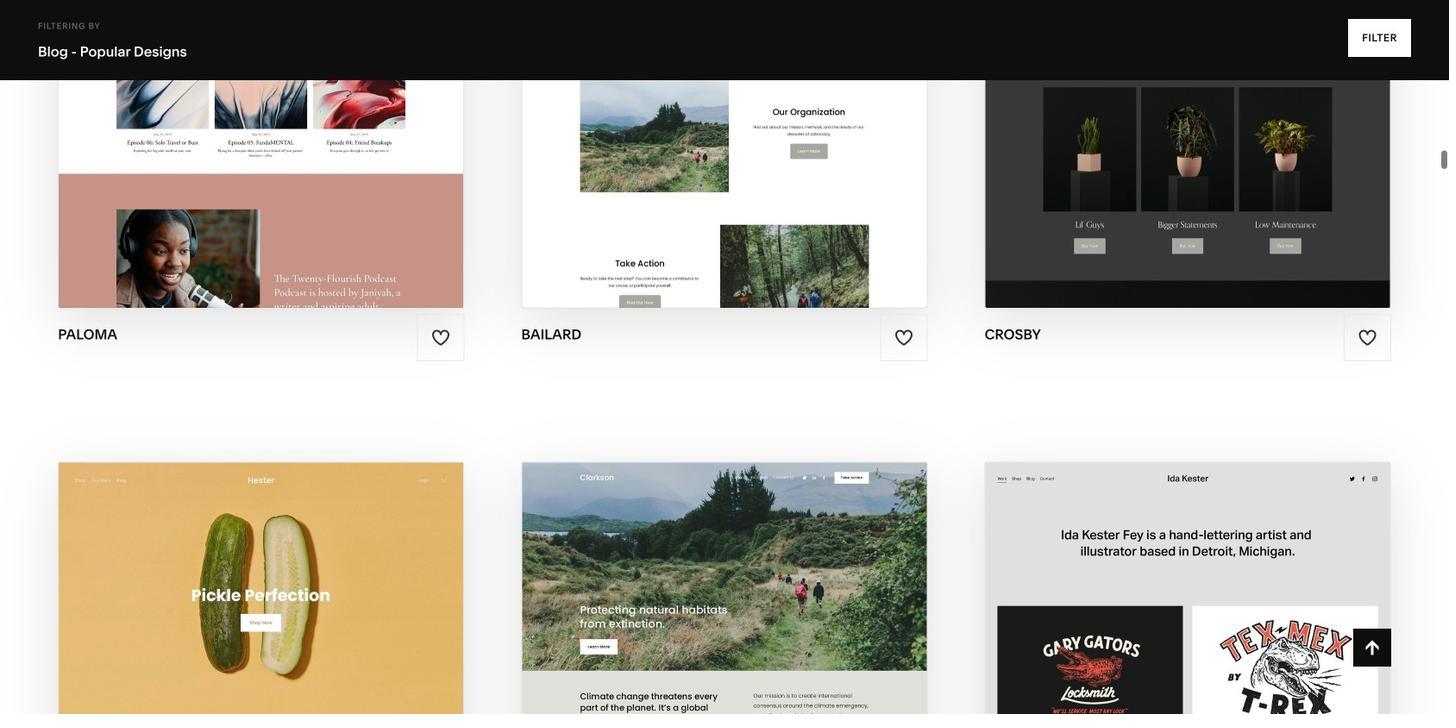 Task type: describe. For each thing, give the bounding box(es) containing it.
add paloma to your favorites list image
[[431, 328, 450, 347]]

kester image
[[986, 463, 1391, 715]]

bailard image
[[522, 0, 927, 308]]

back to top image
[[1363, 639, 1382, 658]]

add crosby to your favorites list image
[[1359, 328, 1378, 347]]

add bailard to your favorites list image
[[895, 328, 914, 347]]



Task type: locate. For each thing, give the bounding box(es) containing it.
clarkson image
[[522, 463, 927, 715]]

hester image
[[59, 463, 464, 715]]

crosby image
[[986, 0, 1391, 308]]

paloma image
[[59, 0, 464, 308]]



Task type: vqa. For each thing, say whether or not it's contained in the screenshot.
Clarkson image
yes



